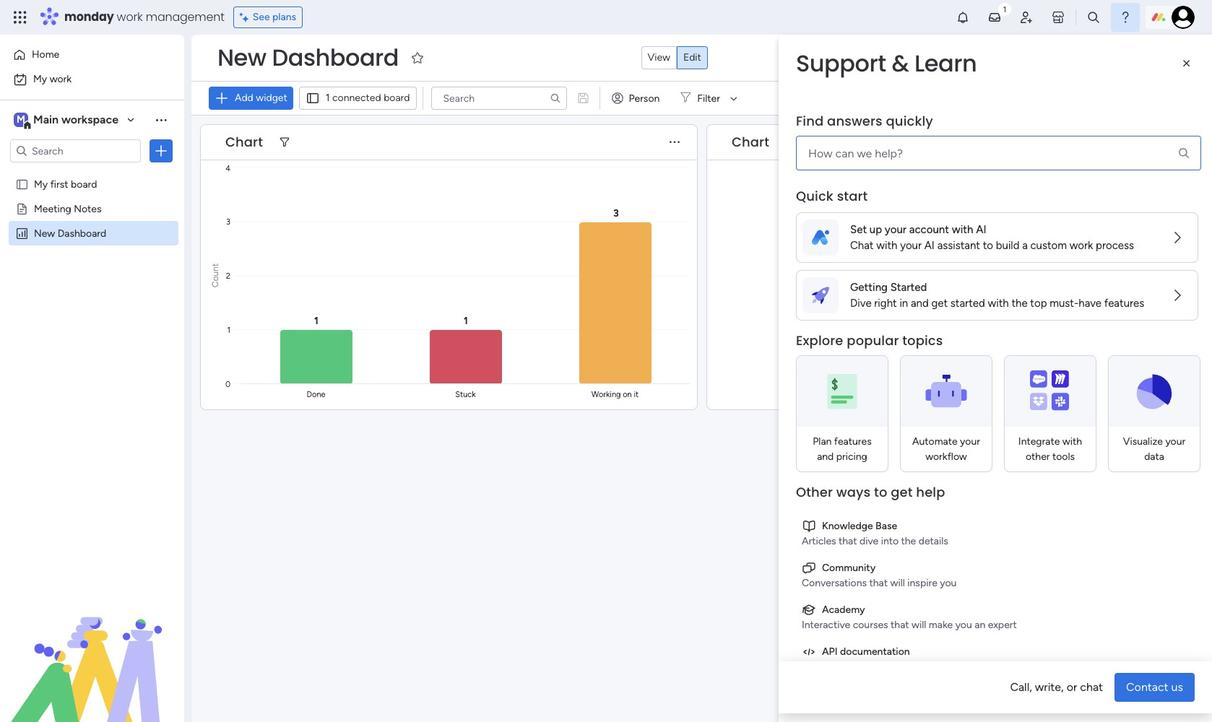 Task type: vqa. For each thing, say whether or not it's contained in the screenshot.
'Creates' associated with Enable or disable pre-made status updates
no



Task type: locate. For each thing, give the bounding box(es) containing it.
help
[[917, 484, 946, 502]]

1 vertical spatial and
[[818, 451, 834, 463]]

find
[[797, 112, 824, 130]]

0 vertical spatial new
[[218, 41, 267, 74]]

control
[[1003, 661, 1035, 674]]

link container element containing knowledge base
[[802, 519, 1193, 534]]

kendall parks image
[[1172, 6, 1196, 29]]

0 vertical spatial the
[[1012, 297, 1028, 310]]

see plans button
[[233, 7, 303, 28]]

that
[[839, 536, 858, 548], [870, 578, 888, 590], [891, 619, 910, 632], [919, 661, 938, 674]]

0 horizontal spatial to
[[875, 484, 888, 502]]

None search field
[[431, 87, 567, 110]]

help
[[1152, 686, 1178, 701]]

0 horizontal spatial work
[[50, 73, 72, 85]]

1 link container element from the top
[[802, 519, 1193, 534]]

the inside getting started dive right in and get started with the top must-have features
[[1012, 297, 1028, 310]]

2 vertical spatial work
[[1070, 239, 1094, 252]]

account
[[910, 223, 950, 236]]

ai logo image
[[812, 229, 830, 246]]

home
[[32, 48, 59, 61]]

1 vertical spatial board
[[71, 178, 97, 190]]

you right gives on the bottom of the page
[[966, 661, 983, 674]]

process
[[1097, 239, 1135, 252]]

link container element for technical documentation that gives you the control
[[802, 645, 1193, 660]]

get inside getting started dive right in and get started with the top must-have features
[[932, 297, 948, 310]]

more dots image for first 'chart' field from the right
[[1177, 137, 1187, 148]]

0 vertical spatial my
[[33, 73, 47, 85]]

list box
[[0, 169, 184, 441]]

1 horizontal spatial and
[[911, 297, 929, 310]]

monday marketplace image
[[1052, 10, 1066, 25]]

home option
[[9, 43, 176, 67]]

will left inspire
[[891, 578, 906, 590]]

1 horizontal spatial new
[[218, 41, 267, 74]]

2 chart from the left
[[732, 133, 770, 151]]

visualize your data
[[1124, 436, 1186, 463]]

1 vertical spatial dashboard
[[58, 227, 106, 239]]

with up the tools
[[1063, 436, 1083, 448]]

work right custom
[[1070, 239, 1094, 252]]

1 vertical spatial features
[[835, 436, 872, 448]]

new dashboard down meeting notes
[[34, 227, 106, 239]]

you right inspire
[[941, 578, 957, 590]]

lottie animation image
[[0, 577, 184, 723]]

0 vertical spatial will
[[891, 578, 906, 590]]

0 vertical spatial features
[[1105, 297, 1145, 310]]

chart down arrow down icon
[[732, 133, 770, 151]]

chart field down add
[[222, 133, 267, 152]]

search container element
[[797, 112, 1202, 171]]

automate your workflow link
[[901, 356, 993, 473]]

option
[[0, 171, 184, 174]]

integrate with other tools
[[1019, 436, 1083, 463]]

board for my first board
[[71, 178, 97, 190]]

notifications image
[[956, 10, 971, 25]]

main workspace
[[33, 113, 119, 126]]

set
[[851, 223, 868, 236]]

1 vertical spatial new dashboard
[[34, 227, 106, 239]]

expert
[[989, 619, 1018, 632]]

getting started dive right in and get started with the top must-have features
[[851, 281, 1145, 310]]

2 vertical spatial the
[[985, 661, 1000, 674]]

0 horizontal spatial dashboard
[[58, 227, 106, 239]]

courses
[[853, 619, 889, 632]]

the left top
[[1012, 297, 1028, 310]]

1 horizontal spatial board
[[384, 92, 410, 104]]

my work link
[[9, 68, 176, 91]]

1 horizontal spatial work
[[117, 9, 143, 25]]

1 chart from the left
[[226, 133, 263, 151]]

you left an
[[956, 619, 973, 632]]

get
[[932, 297, 948, 310], [891, 484, 913, 502]]

add to favorites image
[[411, 50, 425, 65]]

0 horizontal spatial features
[[835, 436, 872, 448]]

to right ways
[[875, 484, 888, 502]]

contact us
[[1127, 681, 1184, 695]]

my inside option
[[33, 73, 47, 85]]

documentation for api
[[841, 646, 911, 659]]

0 vertical spatial you
[[941, 578, 957, 590]]

new up add
[[218, 41, 267, 74]]

1 horizontal spatial ai
[[977, 223, 987, 236]]

explore
[[797, 332, 844, 350]]

1 vertical spatial will
[[912, 619, 927, 632]]

and right in
[[911, 297, 929, 310]]

0 vertical spatial documentation
[[841, 646, 911, 659]]

1 vertical spatial ai
[[925, 239, 935, 252]]

:
[[1177, 297, 1180, 309]]

will
[[891, 578, 906, 590], [912, 619, 927, 632]]

technical
[[802, 661, 845, 674]]

0 vertical spatial and
[[911, 297, 929, 310]]

0 vertical spatial new dashboard
[[218, 41, 399, 74]]

Search in workspace field
[[30, 143, 121, 159]]

1 horizontal spatial chart field
[[729, 133, 773, 152]]

see plans
[[253, 11, 296, 23]]

1 horizontal spatial features
[[1105, 297, 1145, 310]]

0 horizontal spatial the
[[902, 536, 917, 548]]

new dashboard
[[218, 41, 399, 74], [34, 227, 106, 239]]

get left help
[[891, 484, 913, 502]]

0 vertical spatial board
[[384, 92, 410, 104]]

0 vertical spatial ai
[[977, 223, 987, 236]]

my down home
[[33, 73, 47, 85]]

0 vertical spatial get
[[932, 297, 948, 310]]

options image
[[154, 144, 168, 158]]

your inside "automate your workflow"
[[961, 436, 981, 448]]

link container element containing api documentation
[[802, 645, 1193, 660]]

1 horizontal spatial get
[[932, 297, 948, 310]]

to
[[984, 239, 994, 252], [875, 484, 888, 502]]

2 horizontal spatial work
[[1070, 239, 1094, 252]]

Chart field
[[222, 133, 267, 152], [729, 133, 773, 152]]

work for monday
[[117, 9, 143, 25]]

meeting
[[34, 202, 71, 215]]

view button
[[642, 46, 677, 69]]

0 horizontal spatial more dots image
[[670, 137, 680, 148]]

0 horizontal spatial chart
[[226, 133, 263, 151]]

inspire
[[908, 578, 938, 590]]

1 vertical spatial my
[[34, 178, 48, 190]]

answers
[[828, 112, 883, 130]]

more dots image
[[670, 137, 680, 148], [1177, 137, 1187, 148]]

quickly
[[887, 112, 934, 130]]

automate your workflow
[[913, 436, 981, 463]]

knowledge
[[823, 520, 874, 533]]

first
[[50, 178, 68, 190]]

2 link container element from the top
[[802, 561, 1193, 576]]

0 horizontal spatial new
[[34, 227, 55, 239]]

0 horizontal spatial get
[[891, 484, 913, 502]]

chart field down arrow down icon
[[729, 133, 773, 152]]

0 vertical spatial work
[[117, 9, 143, 25]]

work for my
[[50, 73, 72, 85]]

0 horizontal spatial chart field
[[222, 133, 267, 152]]

1 horizontal spatial new dashboard
[[218, 41, 399, 74]]

with
[[953, 223, 974, 236], [877, 239, 898, 252], [988, 297, 1010, 310], [1063, 436, 1083, 448]]

1 vertical spatial work
[[50, 73, 72, 85]]

work down home
[[50, 73, 72, 85]]

link container element
[[802, 519, 1193, 534], [802, 561, 1193, 576], [802, 603, 1193, 618], [802, 645, 1193, 660]]

search everything image
[[1087, 10, 1102, 25]]

1 horizontal spatial to
[[984, 239, 994, 252]]

call, write, or chat
[[1011, 681, 1104, 695]]

features up pricing
[[835, 436, 872, 448]]

1 horizontal spatial more dots image
[[1177, 137, 1187, 148]]

link container element containing academy
[[802, 603, 1193, 618]]

extra links container element
[[797, 513, 1199, 681]]

ai up "assistant"
[[977, 223, 987, 236]]

select product image
[[13, 10, 27, 25]]

community
[[823, 562, 876, 575]]

the right the into
[[902, 536, 917, 548]]

add widget button
[[209, 87, 293, 110]]

your up workflow
[[961, 436, 981, 448]]

articles that dive into the details
[[802, 536, 949, 548]]

4 link container element from the top
[[802, 645, 1193, 660]]

0 horizontal spatial new dashboard
[[34, 227, 106, 239]]

dashboard up 1
[[272, 41, 399, 74]]

my
[[33, 73, 47, 85], [34, 178, 48, 190]]

the left the control
[[985, 661, 1000, 674]]

work right monday
[[117, 9, 143, 25]]

plans
[[273, 11, 296, 23]]

1
[[326, 92, 330, 104]]

you for inspire
[[941, 578, 957, 590]]

1 vertical spatial the
[[902, 536, 917, 548]]

management
[[146, 9, 225, 25]]

chart
[[226, 133, 263, 151], [732, 133, 770, 151]]

0 horizontal spatial and
[[818, 451, 834, 463]]

will left make
[[912, 619, 927, 632]]

board right first
[[71, 178, 97, 190]]

other ways to get help
[[797, 484, 946, 502]]

documentation
[[841, 646, 911, 659], [847, 661, 917, 674]]

features right have
[[1105, 297, 1145, 310]]

support
[[797, 47, 887, 80]]

quick start
[[797, 187, 868, 205]]

1 connected board button
[[299, 87, 417, 110]]

documentation down "courses"
[[841, 646, 911, 659]]

and
[[911, 297, 929, 310], [818, 451, 834, 463]]

call,
[[1011, 681, 1033, 695]]

my for my first board
[[34, 178, 48, 190]]

chart down add
[[226, 133, 263, 151]]

tools
[[1053, 451, 1076, 463]]

New Dashboard field
[[214, 41, 403, 74]]

quick
[[797, 187, 834, 205]]

your right visualize
[[1166, 436, 1186, 448]]

board right connected
[[384, 92, 410, 104]]

1 horizontal spatial chart
[[732, 133, 770, 151]]

documentation inside 'link container' element
[[841, 646, 911, 659]]

2 more dots image from the left
[[1177, 137, 1187, 148]]

dive
[[851, 297, 872, 310]]

features
[[1105, 297, 1145, 310], [835, 436, 872, 448]]

make
[[929, 619, 954, 632]]

person
[[629, 92, 660, 104]]

link container element for interactive courses that will make you an expert
[[802, 603, 1193, 618]]

get left started
[[932, 297, 948, 310]]

3 link container element from the top
[[802, 603, 1193, 618]]

plan features and pricing link
[[797, 356, 889, 473]]

work inside option
[[50, 73, 72, 85]]

week
[[1154, 297, 1177, 309]]

set up your account with ai chat with your ai assistant to build a custom work process
[[851, 223, 1135, 252]]

public dashboard image
[[15, 226, 29, 240]]

help image
[[1119, 10, 1133, 25]]

1 vertical spatial new
[[34, 227, 55, 239]]

workspace options image
[[154, 113, 168, 127]]

home link
[[9, 43, 176, 67]]

learn
[[915, 47, 978, 80]]

new right public dashboard icon
[[34, 227, 55, 239]]

my left first
[[34, 178, 48, 190]]

Filter dashboard by text search field
[[431, 87, 567, 110]]

dashboard down notes
[[58, 227, 106, 239]]

dashboard
[[272, 41, 399, 74], [58, 227, 106, 239]]

my for my work
[[33, 73, 47, 85]]

0 horizontal spatial board
[[71, 178, 97, 190]]

dive
[[860, 536, 879, 548]]

new dashboard up 1
[[218, 41, 399, 74]]

1 more dots image from the left
[[670, 137, 680, 148]]

add
[[235, 92, 254, 104]]

documentation down api documentation
[[847, 661, 917, 674]]

gives
[[940, 661, 964, 674]]

link container element containing community
[[802, 561, 1193, 576]]

to left build
[[984, 239, 994, 252]]

details
[[919, 536, 949, 548]]

build
[[997, 239, 1020, 252]]

ai
[[977, 223, 987, 236], [925, 239, 935, 252]]

your down account
[[901, 239, 922, 252]]

1 vertical spatial get
[[891, 484, 913, 502]]

new
[[218, 41, 267, 74], [34, 227, 55, 239]]

with right started
[[988, 297, 1010, 310]]

2 horizontal spatial the
[[1012, 297, 1028, 310]]

0 vertical spatial dashboard
[[272, 41, 399, 74]]

dashboard inside new dashboard banner
[[272, 41, 399, 74]]

new dashboard inside list box
[[34, 227, 106, 239]]

academy
[[823, 604, 866, 617]]

ai down account
[[925, 239, 935, 252]]

0 horizontal spatial will
[[891, 578, 906, 590]]

1 horizontal spatial will
[[912, 619, 927, 632]]

and down plan
[[818, 451, 834, 463]]

2 vertical spatial you
[[966, 661, 983, 674]]

features inside getting started dive right in and get started with the top must-have features
[[1105, 297, 1145, 310]]

public board image
[[15, 202, 29, 215]]

0 vertical spatial to
[[984, 239, 994, 252]]

assistant
[[938, 239, 981, 252]]

board inside "popup button"
[[384, 92, 410, 104]]

top
[[1031, 297, 1048, 310]]

workspace
[[61, 113, 119, 126]]

1 horizontal spatial dashboard
[[272, 41, 399, 74]]

1 vertical spatial documentation
[[847, 661, 917, 674]]

1 chart field from the left
[[222, 133, 267, 152]]



Task type: describe. For each thing, give the bounding box(es) containing it.
2
[[1182, 297, 1188, 309]]

and inside plan features and pricing
[[818, 451, 834, 463]]

your inside visualize your data
[[1166, 436, 1186, 448]]

have
[[1079, 297, 1102, 310]]

new dashboard banner
[[192, 35, 1213, 116]]

in
[[900, 297, 909, 310]]

an
[[975, 619, 986, 632]]

start
[[838, 187, 868, 205]]

help button
[[1139, 682, 1190, 706]]

articles
[[802, 536, 837, 548]]

started
[[951, 297, 986, 310]]

link container element for conversations that will inspire you
[[802, 561, 1193, 576]]

knowledge base
[[823, 520, 898, 533]]

contact
[[1127, 681, 1169, 695]]

other
[[1026, 451, 1051, 463]]

How can we help? search field
[[797, 136, 1202, 171]]

connected
[[333, 92, 381, 104]]

work inside set up your account with ai chat with your ai assistant to build a custom work process
[[1070, 239, 1094, 252]]

workspace image
[[14, 112, 28, 128]]

custom
[[1031, 239, 1068, 252]]

lottie animation element
[[0, 577, 184, 723]]

a
[[1023, 239, 1028, 252]]

us
[[1172, 681, 1184, 695]]

find answers quickly
[[797, 112, 934, 130]]

1 horizontal spatial the
[[985, 661, 1000, 674]]

person button
[[606, 87, 669, 110]]

technical documentation that gives you the control
[[802, 661, 1035, 674]]

view
[[648, 51, 671, 64]]

integrate with other tools link
[[1005, 356, 1097, 473]]

with inside the integrate with other tools
[[1063, 436, 1083, 448]]

chat
[[1081, 681, 1104, 695]]

features inside plan features and pricing
[[835, 436, 872, 448]]

topics
[[903, 332, 944, 350]]

interactive courses that will make you an expert
[[802, 619, 1018, 632]]

and inside getting started dive right in and get started with the top must-have features
[[911, 297, 929, 310]]

visualize
[[1124, 436, 1164, 448]]

display modes group
[[642, 46, 708, 69]]

search image
[[550, 93, 561, 104]]

getting started logo image
[[812, 287, 830, 304]]

none search field inside new dashboard banner
[[431, 87, 567, 110]]

edit
[[684, 51, 702, 64]]

add widget
[[235, 92, 288, 104]]

documentation for technical
[[847, 661, 917, 674]]

that down 'community'
[[870, 578, 888, 590]]

your right up
[[885, 223, 907, 236]]

monday
[[64, 9, 114, 25]]

with up "assistant"
[[953, 223, 974, 236]]

workspace selection element
[[14, 111, 121, 130]]

notes
[[74, 202, 102, 215]]

workflow
[[926, 451, 968, 463]]

plan
[[813, 436, 832, 448]]

getting
[[851, 281, 888, 294]]

pricing
[[837, 451, 868, 463]]

up
[[870, 223, 883, 236]]

conversations that will inspire you
[[802, 578, 957, 590]]

edit button
[[677, 46, 708, 69]]

data
[[1145, 451, 1165, 463]]

or
[[1067, 681, 1078, 695]]

started
[[891, 281, 928, 294]]

public board image
[[15, 177, 29, 191]]

right
[[875, 297, 898, 310]]

integrate
[[1019, 436, 1061, 448]]

new inside banner
[[218, 41, 267, 74]]

2 chart field from the left
[[729, 133, 773, 152]]

to inside set up your account with ai chat with your ai assistant to build a custom work process
[[984, 239, 994, 252]]

support & learn
[[797, 47, 978, 80]]

main
[[33, 113, 59, 126]]

automate
[[913, 436, 958, 448]]

list box containing my first board
[[0, 169, 184, 441]]

link container element for articles that dive into the details
[[802, 519, 1193, 534]]

api documentation
[[823, 646, 911, 659]]

that left gives on the bottom of the page
[[919, 661, 938, 674]]

widget
[[256, 92, 288, 104]]

popular
[[847, 332, 900, 350]]

chat
[[851, 239, 874, 252]]

with down up
[[877, 239, 898, 252]]

see
[[253, 11, 270, 23]]

1 vertical spatial you
[[956, 619, 973, 632]]

next week : 2
[[1130, 297, 1188, 309]]

base
[[876, 520, 898, 533]]

my work
[[33, 73, 72, 85]]

board for 1 connected board
[[384, 92, 410, 104]]

invite members image
[[1020, 10, 1034, 25]]

explore popular topics
[[797, 332, 944, 350]]

monday work management
[[64, 9, 225, 25]]

my first board
[[34, 178, 97, 190]]

new dashboard inside banner
[[218, 41, 399, 74]]

conversations
[[802, 578, 867, 590]]

header element
[[779, 35, 1213, 188]]

m
[[17, 113, 25, 126]]

my work option
[[9, 68, 176, 91]]

that right "courses"
[[891, 619, 910, 632]]

you for gives
[[966, 661, 983, 674]]

that down knowledge
[[839, 536, 858, 548]]

update feed image
[[988, 10, 1003, 25]]

with inside getting started dive right in and get started with the top must-have features
[[988, 297, 1010, 310]]

1 image
[[999, 1, 1012, 17]]

1 vertical spatial to
[[875, 484, 888, 502]]

plan features and pricing
[[813, 436, 872, 463]]

other
[[797, 484, 833, 502]]

more dots image for first 'chart' field from left
[[670, 137, 680, 148]]

0 horizontal spatial ai
[[925, 239, 935, 252]]

ways
[[837, 484, 871, 502]]

&
[[892, 47, 910, 80]]

arrow down image
[[726, 90, 743, 107]]

into
[[882, 536, 899, 548]]

must-
[[1050, 297, 1079, 310]]



